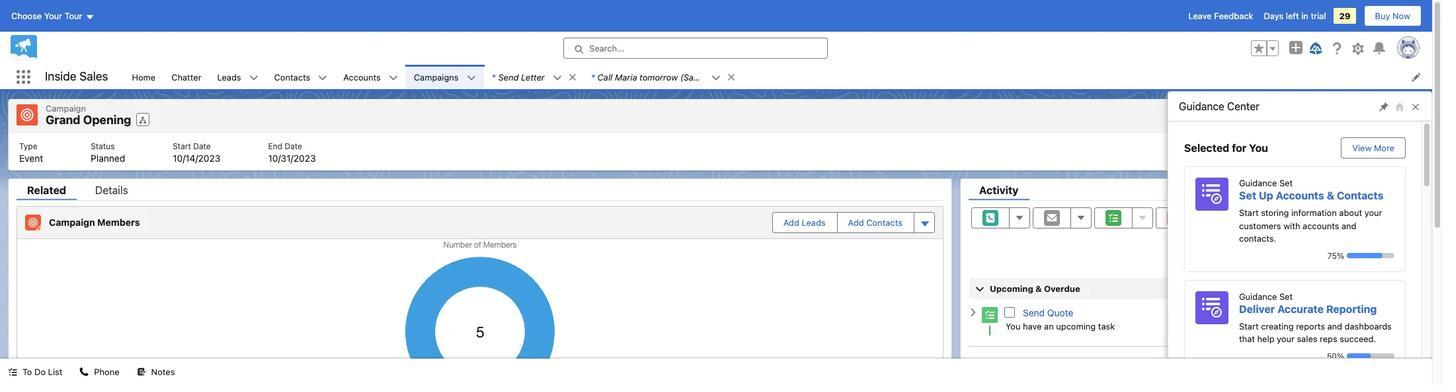 Task type: describe. For each thing, give the bounding box(es) containing it.
buy now
[[1375, 11, 1411, 21]]

status planned
[[91, 141, 125, 164]]

help
[[1257, 334, 1275, 345]]

tasks
[[1191, 358, 1212, 369]]

succeed.
[[1340, 334, 1376, 345]]

send quote link
[[1023, 307, 1074, 318]]

notes
[[151, 367, 175, 378]]

view inside button
[[1353, 143, 1372, 153]]

type
[[19, 141, 37, 151]]

leads inside list item
[[217, 72, 241, 82]]

call
[[598, 72, 613, 82]]

show
[[1281, 358, 1302, 369]]

(sample)
[[680, 72, 716, 82]]

expand all button
[[1331, 254, 1374, 275]]

phone button
[[72, 359, 127, 386]]

• right activities
[[1346, 235, 1350, 246]]

list inside button
[[48, 367, 62, 378]]

to do list
[[22, 367, 62, 378]]

upcoming
[[1056, 321, 1096, 332]]

delete
[[1357, 111, 1383, 122]]

activity link
[[969, 184, 1029, 200]]

up
[[1259, 190, 1274, 202]]

task
[[1098, 321, 1115, 332]]

customers
[[1239, 221, 1281, 231]]

information
[[1291, 208, 1337, 218]]

campaigns
[[414, 72, 459, 82]]

campaigns link
[[406, 65, 467, 89]]

days left in trial
[[1264, 11, 1326, 21]]

inside
[[45, 70, 76, 83]]

types
[[1365, 235, 1387, 246]]

add for add leads
[[784, 217, 799, 228]]

for
[[1232, 142, 1247, 154]]

you have an upcoming task
[[1006, 321, 1115, 332]]

delete button
[[1346, 106, 1393, 126]]

contacts inside list item
[[274, 72, 310, 82]]

choose
[[11, 11, 42, 21]]

start inside guidance set set up accounts & contacts start storing information about your customers with accounts and contacts.
[[1239, 208, 1259, 218]]

inside sales
[[45, 70, 108, 83]]

0 horizontal spatial you
[[1006, 321, 1021, 332]]

add contacts button
[[838, 213, 913, 232]]

sales
[[1297, 334, 1318, 345]]

contacts.
[[1239, 233, 1277, 244]]

and inside the guidance set deliver accurate reporting start creating reports and dashboards that help your sales reps succeed.
[[1328, 321, 1342, 332]]

accounts inside list item
[[343, 72, 381, 82]]

tour
[[65, 11, 82, 21]]

guidance set set up accounts & contacts start storing information about your customers with accounts and contacts.
[[1239, 178, 1384, 244]]

task image
[[982, 307, 998, 323]]

now
[[1393, 11, 1411, 21]]

guidance for guidance set deliver accurate reporting start creating reports and dashboards that help your sales reps succeed.
[[1239, 291, 1277, 302]]

10/31/2023
[[268, 152, 316, 164]]

text default image right (sample)
[[727, 73, 736, 82]]

1 vertical spatial set
[[1239, 190, 1257, 202]]

1
[[1390, 310, 1393, 320]]

set for set
[[1280, 178, 1293, 188]]

• down progress bar image
[[1376, 259, 1381, 269]]

details
[[95, 184, 128, 196]]

your inside the guidance set deliver accurate reporting start creating reports and dashboards that help your sales reps succeed.
[[1277, 334, 1295, 345]]

choose your tour
[[11, 11, 82, 21]]

search...
[[589, 43, 625, 54]]

text default image inside to do list button
[[8, 368, 17, 377]]

10/14/2023
[[173, 152, 221, 164]]

text default image inside contacts list item
[[318, 73, 328, 83]]

feedback
[[1214, 11, 1253, 21]]

more
[[1374, 143, 1395, 153]]

expand
[[1331, 259, 1361, 269]]

progress bar progress bar for deliver accurate reporting
[[1347, 354, 1395, 359]]

opening
[[83, 113, 131, 127]]

related link
[[17, 184, 77, 200]]

sales
[[79, 70, 108, 83]]

about
[[1339, 208, 1362, 218]]

deliver accurate reporting button
[[1239, 303, 1377, 315]]

text default image inside notes button
[[137, 368, 146, 377]]

event
[[19, 152, 43, 164]]

1 horizontal spatial view
[[1384, 259, 1403, 269]]

guidance for guidance set set up accounts & contacts start storing information about your customers with accounts and contacts.
[[1239, 178, 1277, 188]]

leads list item
[[209, 65, 266, 89]]

notes button
[[129, 359, 183, 386]]

1 horizontal spatial you
[[1249, 142, 1268, 154]]

accurate
[[1278, 303, 1324, 315]]

contacts inside button
[[867, 217, 903, 228]]

leave feedback
[[1189, 11, 1253, 21]]

activity
[[979, 184, 1019, 196]]

tomorrow
[[640, 72, 678, 82]]

have
[[1023, 321, 1042, 332]]

campaign for campaign
[[46, 103, 86, 114]]

75%
[[1328, 251, 1344, 261]]

campaign members link
[[49, 217, 145, 228]]

text default image for accounts
[[389, 73, 398, 83]]

campaigns list item
[[406, 65, 484, 89]]

text default image left call
[[568, 73, 577, 82]]

search... button
[[563, 38, 828, 59]]

oct 1
[[1374, 310, 1393, 320]]

and inside guidance set set up accounts & contacts start storing information about your customers with accounts and contacts.
[[1342, 221, 1357, 231]]

• left expand
[[1324, 259, 1328, 269]]

contacts list item
[[266, 65, 335, 89]]

in
[[1302, 11, 1309, 21]]

details link
[[85, 184, 139, 200]]

letter
[[521, 72, 545, 82]]

send list email button
[[1225, 106, 1307, 126]]

text default image right letter
[[553, 73, 562, 83]]

leads link
[[209, 65, 249, 89]]

50%
[[1327, 351, 1344, 361]]

reporting
[[1326, 303, 1377, 315]]

maria
[[615, 72, 637, 82]]

storing
[[1261, 208, 1289, 218]]

send inside list
[[498, 72, 519, 82]]

to do list button
[[0, 359, 70, 386]]



Task type: vqa. For each thing, say whether or not it's contained in the screenshot.
* corresponding to * Send Letter
yes



Task type: locate. For each thing, give the bounding box(es) containing it.
activity.
[[1081, 358, 1112, 369]]

1 vertical spatial and
[[1328, 321, 1342, 332]]

0 vertical spatial list
[[1258, 111, 1273, 122]]

list inside 'button'
[[1258, 111, 1273, 122]]

send left letter
[[498, 72, 519, 82]]

set inside the guidance set deliver accurate reporting start creating reports and dashboards that help your sales reps succeed.
[[1280, 291, 1293, 302]]

1 vertical spatial leads
[[802, 217, 826, 228]]

selected for you
[[1184, 142, 1268, 154]]

edit button
[[1308, 106, 1345, 126]]

1 vertical spatial view
[[1384, 259, 1403, 269]]

guidance inside guidance set set up accounts & contacts start storing information about your customers with accounts and contacts.
[[1239, 178, 1277, 188]]

0 vertical spatial view
[[1353, 143, 1372, 153]]

set for deliver
[[1280, 291, 1293, 302]]

progress bar progress bar
[[1347, 253, 1395, 259], [1347, 354, 1395, 359]]

& left overdue at the bottom right of the page
[[1036, 283, 1042, 294]]

0 vertical spatial and
[[1342, 221, 1357, 231]]

text default image left contacts link
[[249, 73, 258, 83]]

to
[[22, 367, 32, 378]]

1 horizontal spatial leads
[[802, 217, 826, 228]]

here.
[[1316, 358, 1337, 369]]

1 vertical spatial guidance
[[1239, 178, 1277, 188]]

* call maria tomorrow (sample)
[[591, 72, 716, 82]]

edit
[[1319, 111, 1334, 122]]

1 vertical spatial campaign
[[49, 217, 95, 228]]

text default image inside "leads" list item
[[249, 73, 258, 83]]

1 horizontal spatial &
[[1327, 190, 1335, 202]]

leads right chatter
[[217, 72, 241, 82]]

0 horizontal spatial leads
[[217, 72, 241, 82]]

send for send list email
[[1235, 111, 1256, 122]]

text default image inside campaigns list item
[[467, 73, 476, 83]]

text default image inside phone button
[[80, 368, 89, 377]]

set up set up accounts & contacts button
[[1280, 178, 1293, 188]]

1 date from the left
[[193, 141, 211, 151]]

phone
[[94, 367, 119, 378]]

0 vertical spatial guidance
[[1179, 101, 1225, 112]]

set up accurate at the right bottom of the page
[[1280, 291, 1293, 302]]

start
[[173, 141, 191, 151], [1239, 208, 1259, 218], [1239, 321, 1259, 332]]

accounts list item
[[335, 65, 406, 89]]

list containing event
[[9, 133, 1423, 170]]

view down types
[[1384, 259, 1403, 269]]

and up the reps
[[1328, 321, 1342, 332]]

2 add from the left
[[848, 217, 864, 228]]

29
[[1339, 11, 1351, 21]]

2 vertical spatial and
[[1174, 358, 1189, 369]]

view more
[[1353, 143, 1395, 153]]

contacts link
[[266, 65, 318, 89]]

2 list item from the left
[[583, 65, 742, 89]]

date
[[193, 141, 211, 151], [285, 141, 302, 151]]

0 horizontal spatial contacts
[[274, 72, 310, 82]]

as
[[1247, 358, 1256, 369]]

your
[[1365, 208, 1382, 218], [1277, 334, 1295, 345]]

0 vertical spatial &
[[1327, 190, 1335, 202]]

add leads button
[[773, 213, 836, 232]]

quote
[[1047, 307, 1074, 318]]

leads
[[217, 72, 241, 82], [802, 217, 826, 228]]

text default image down 'search...' button
[[711, 73, 721, 83]]

0 vertical spatial progress bar progress bar
[[1347, 253, 1395, 259]]

do
[[34, 367, 46, 378]]

upcoming & overdue button
[[969, 278, 1415, 299]]

text default image for leads
[[249, 73, 258, 83]]

text default image inside accounts list item
[[389, 73, 398, 83]]

0 vertical spatial leads
[[217, 72, 241, 82]]

progress bar image
[[1347, 253, 1383, 259]]

past
[[1115, 358, 1132, 369]]

0 horizontal spatial send
[[498, 72, 519, 82]]

view left "more"
[[1353, 143, 1372, 153]]

you right for
[[1249, 142, 1268, 154]]

accounts inside guidance set set up accounts & contacts start storing information about your customers with accounts and contacts.
[[1276, 190, 1324, 202]]

guidance for guidance center
[[1179, 101, 1225, 112]]

send up have
[[1023, 307, 1045, 318]]

list right do at bottom left
[[48, 367, 62, 378]]

list for home link
[[9, 133, 1423, 170]]

0 horizontal spatial date
[[193, 141, 211, 151]]

guidance up up
[[1239, 178, 1277, 188]]

grand opening
[[46, 113, 131, 127]]

send inside 'button'
[[1235, 111, 1256, 122]]

status
[[91, 141, 115, 151]]

progress bar image
[[1347, 354, 1371, 359]]

text default image left campaigns link
[[389, 73, 398, 83]]

1 vertical spatial list
[[9, 133, 1423, 170]]

list
[[124, 65, 1432, 89], [9, 133, 1423, 170]]

and left tasks
[[1174, 358, 1189, 369]]

with
[[1284, 221, 1300, 231]]

1 list item from the left
[[484, 65, 583, 89]]

done
[[1258, 358, 1278, 369]]

set up accounts & contacts button
[[1239, 190, 1384, 202]]

start inside the guidance set deliver accurate reporting start creating reports and dashboards that help your sales reps succeed.
[[1239, 321, 1259, 332]]

text default image
[[568, 73, 577, 82], [727, 73, 736, 82], [249, 73, 258, 83], [389, 73, 398, 83], [467, 73, 476, 83]]

home
[[132, 72, 156, 82]]

past
[[1062, 358, 1079, 369]]

& up information
[[1327, 190, 1335, 202]]

2 vertical spatial guidance
[[1239, 291, 1277, 302]]

* for * call maria tomorrow (sample)
[[591, 72, 595, 82]]

date up the 10/14/2023 on the top
[[193, 141, 211, 151]]

accounts up information
[[1276, 190, 1324, 202]]

group
[[1251, 40, 1279, 56]]

contacts
[[274, 72, 310, 82], [1337, 190, 1384, 202], [867, 217, 903, 228]]

send up for
[[1235, 111, 1256, 122]]

2 vertical spatial contacts
[[867, 217, 903, 228]]

&
[[1327, 190, 1335, 202], [1036, 283, 1042, 294]]

1 progress bar progress bar from the top
[[1347, 253, 1395, 259]]

1 horizontal spatial send
[[1023, 307, 1045, 318]]

members
[[97, 217, 140, 228]]

text default image for campaigns
[[467, 73, 476, 83]]

text default image left the notes
[[137, 368, 146, 377]]

2 horizontal spatial contacts
[[1337, 190, 1384, 202]]

your inside guidance set set up accounts & contacts start storing information about your customers with accounts and contacts.
[[1365, 208, 1382, 218]]

accounts
[[1303, 221, 1339, 231]]

up
[[1304, 358, 1314, 369]]

2 * from the left
[[591, 72, 595, 82]]

accounts right contacts list item at the top of the page
[[343, 72, 381, 82]]

start up the 10/14/2023 on the top
[[173, 141, 191, 151]]

send for send quote
[[1023, 307, 1045, 318]]

1 vertical spatial start
[[1239, 208, 1259, 218]]

1 vertical spatial you
[[1006, 321, 1021, 332]]

progress bar progress bar down "succeed."
[[1347, 354, 1395, 359]]

time
[[1269, 235, 1287, 246]]

set left up
[[1239, 190, 1257, 202]]

and down about
[[1342, 221, 1357, 231]]

all
[[1257, 235, 1267, 246], [1295, 235, 1305, 246], [1352, 235, 1362, 246], [1363, 259, 1373, 269], [1405, 259, 1415, 269]]

start up "customers"
[[1239, 208, 1259, 218]]

1 * from the left
[[492, 72, 496, 82]]

type event
[[19, 141, 43, 164]]

start up that
[[1239, 321, 1259, 332]]

1 horizontal spatial contacts
[[867, 217, 903, 228]]

* left letter
[[492, 72, 496, 82]]

end date 10/31/2023
[[268, 141, 316, 164]]

date up 10/31/2023
[[285, 141, 302, 151]]

• right time
[[1289, 235, 1293, 246]]

reps
[[1320, 334, 1338, 345]]

0 vertical spatial list
[[124, 65, 1432, 89]]

1 vertical spatial send
[[1235, 111, 1256, 122]]

email
[[1275, 111, 1296, 122]]

0 vertical spatial send
[[498, 72, 519, 82]]

your down creating
[[1277, 334, 1295, 345]]

planned
[[91, 152, 125, 164]]

accounts
[[343, 72, 381, 82], [1276, 190, 1324, 202]]

0 vertical spatial campaign
[[46, 103, 86, 114]]

1 vertical spatial accounts
[[1276, 190, 1324, 202]]

0 vertical spatial you
[[1249, 142, 1268, 154]]

campaign down inside
[[46, 103, 86, 114]]

guidance left center at the top right
[[1179, 101, 1225, 112]]

add leads
[[784, 217, 826, 228]]

0 horizontal spatial accounts
[[343, 72, 381, 82]]

guidance up deliver
[[1239, 291, 1277, 302]]

meetings
[[1134, 358, 1171, 369]]

2 date from the left
[[285, 141, 302, 151]]

text default image left to
[[8, 368, 17, 377]]

list left email in the right top of the page
[[1258, 111, 1273, 122]]

your
[[44, 11, 62, 21]]

add for add contacts
[[848, 217, 864, 228]]

grand
[[46, 113, 80, 127]]

list
[[1258, 111, 1273, 122], [48, 367, 62, 378]]

your right about
[[1365, 208, 1382, 218]]

& inside guidance set set up accounts & contacts start storing information about your customers with accounts and contacts.
[[1327, 190, 1335, 202]]

you left have
[[1006, 321, 1021, 332]]

date for 10/14/2023
[[193, 141, 211, 151]]

trial
[[1311, 11, 1326, 21]]

creating
[[1261, 321, 1294, 332]]

left
[[1286, 11, 1299, 21]]

1 vertical spatial progress bar progress bar
[[1347, 354, 1395, 359]]

filters:
[[1227, 235, 1254, 246]]

text default image
[[318, 73, 328, 83], [553, 73, 562, 83], [711, 73, 721, 83], [8, 368, 17, 377], [80, 368, 89, 377], [137, 368, 146, 377]]

send quote
[[1023, 307, 1074, 318]]

2 vertical spatial send
[[1023, 307, 1045, 318]]

• expand all • view all
[[1322, 259, 1415, 269]]

filters: all time • all activities • all types
[[1227, 235, 1387, 246]]

0 vertical spatial start
[[173, 141, 191, 151]]

view
[[1353, 143, 1372, 153], [1384, 259, 1403, 269]]

0 horizontal spatial list
[[48, 367, 62, 378]]

center
[[1227, 101, 1260, 112]]

0 horizontal spatial *
[[492, 72, 496, 82]]

progress bar progress bar for set up accounts & contacts
[[1347, 253, 1395, 259]]

list containing home
[[124, 65, 1432, 89]]

1 vertical spatial your
[[1277, 334, 1295, 345]]

date inside end date 10/31/2023
[[285, 141, 302, 151]]

0 horizontal spatial your
[[1277, 334, 1295, 345]]

2 vertical spatial set
[[1280, 291, 1293, 302]]

2 horizontal spatial send
[[1235, 111, 1256, 122]]

no past activity. past meetings and tasks marked as done show up here.
[[1048, 358, 1337, 369]]

activities
[[1308, 235, 1343, 246]]

leave feedback link
[[1189, 11, 1253, 21]]

send list email
[[1235, 111, 1296, 122]]

guidance inside the guidance set deliver accurate reporting start creating reports and dashboards that help your sales reps succeed.
[[1239, 291, 1277, 302]]

progress bar progress bar up • expand all • view all
[[1347, 253, 1395, 259]]

start date 10/14/2023
[[173, 141, 221, 164]]

2 vertical spatial start
[[1239, 321, 1259, 332]]

0 horizontal spatial view
[[1353, 143, 1372, 153]]

text default image right campaigns
[[467, 73, 476, 83]]

* for * send letter
[[492, 72, 496, 82]]

0 horizontal spatial add
[[784, 217, 799, 228]]

2 progress bar progress bar from the top
[[1347, 354, 1395, 359]]

that
[[1239, 334, 1255, 345]]

days
[[1264, 11, 1284, 21]]

deliver
[[1239, 303, 1275, 315]]

accounts link
[[335, 65, 389, 89]]

0 vertical spatial your
[[1365, 208, 1382, 218]]

1 vertical spatial list
[[48, 367, 62, 378]]

list for "leave feedback" link
[[124, 65, 1432, 89]]

buy now button
[[1364, 5, 1422, 26]]

1 add from the left
[[784, 217, 799, 228]]

1 horizontal spatial *
[[591, 72, 595, 82]]

date inside start date 10/14/2023
[[193, 141, 211, 151]]

contacts inside guidance set set up accounts & contacts start storing information about your customers with accounts and contacts.
[[1337, 190, 1384, 202]]

1 horizontal spatial accounts
[[1276, 190, 1324, 202]]

add contacts
[[848, 217, 903, 228]]

list item
[[484, 65, 583, 89], [583, 65, 742, 89]]

text default image left phone
[[80, 368, 89, 377]]

date for 10/31/2023
[[285, 141, 302, 151]]

no
[[1048, 358, 1059, 369]]

leads left add contacts button
[[802, 217, 826, 228]]

campaign down related link on the left of the page
[[49, 217, 95, 228]]

related
[[27, 184, 66, 196]]

0 vertical spatial contacts
[[274, 72, 310, 82]]

1 vertical spatial contacts
[[1337, 190, 1384, 202]]

0 vertical spatial accounts
[[343, 72, 381, 82]]

buy
[[1375, 11, 1390, 21]]

0 vertical spatial set
[[1280, 178, 1293, 188]]

start inside start date 10/14/2023
[[173, 141, 191, 151]]

1 vertical spatial &
[[1036, 283, 1042, 294]]

leads inside button
[[802, 217, 826, 228]]

1 horizontal spatial date
[[285, 141, 302, 151]]

1 horizontal spatial add
[[848, 217, 864, 228]]

* send letter
[[492, 72, 545, 82]]

home link
[[124, 65, 163, 89]]

reports
[[1296, 321, 1325, 332]]

guidance set deliver accurate reporting start creating reports and dashboards that help your sales reps succeed.
[[1239, 291, 1392, 345]]

text default image left accounts link
[[318, 73, 328, 83]]

& inside dropdown button
[[1036, 283, 1042, 294]]

* left call
[[591, 72, 595, 82]]

campaign
[[46, 103, 86, 114], [49, 217, 95, 228]]

1 horizontal spatial list
[[1258, 111, 1273, 122]]

campaign for campaign members
[[49, 217, 95, 228]]

1 horizontal spatial your
[[1365, 208, 1382, 218]]

campaign members
[[49, 217, 140, 228]]

0 horizontal spatial &
[[1036, 283, 1042, 294]]

leave
[[1189, 11, 1212, 21]]



